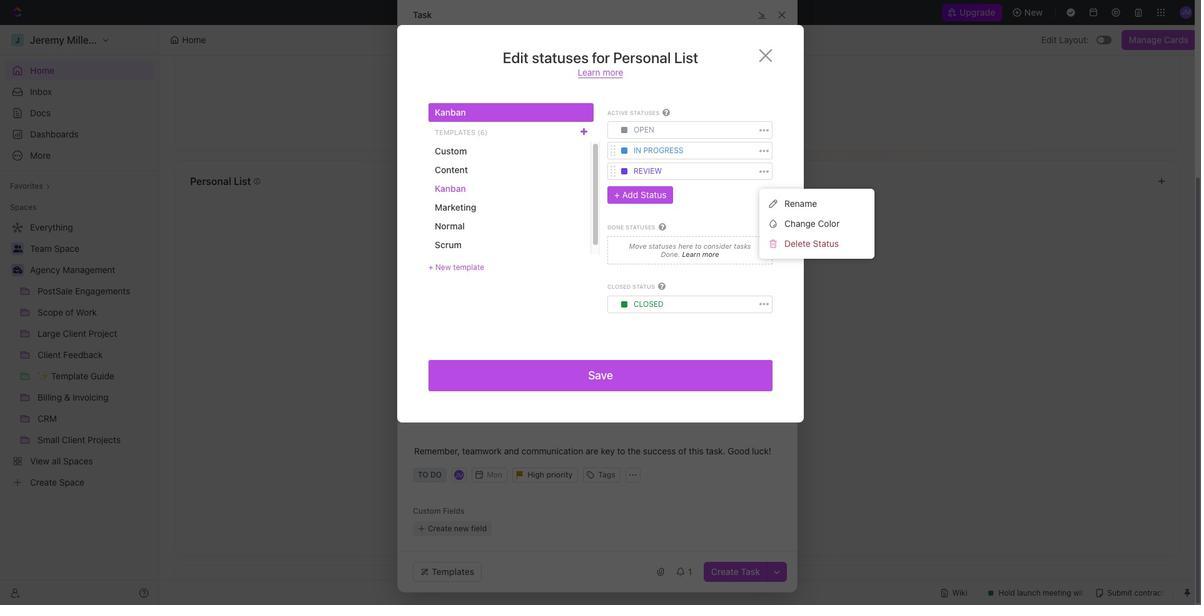 Task type: describe. For each thing, give the bounding box(es) containing it.
delete status button
[[764, 234, 870, 254]]

that
[[414, 116, 430, 126]]

group inside after the presentation, there will be a question-and-answer session. so, the group should be prepared to answer any questions about their topic.
[[721, 396, 745, 407]]

1 vertical spatial research.
[[606, 196, 643, 206]]

custom for custom fields
[[413, 507, 441, 516]]

sources inside finally, students need to write a report based on their research. the report should be clear, concise, and well-structured. it should include all the important details about the chosen topic. remember to cite all sources used in the research.
[[524, 196, 556, 206]]

0 vertical spatial home
[[182, 34, 206, 45]]

could
[[704, 21, 726, 31]]

1 horizontal spatial learn
[[682, 251, 700, 259]]

points,
[[556, 116, 584, 126]]

add
[[622, 190, 638, 200]]

to inside "move statuses here to consider tasks done."
[[695, 242, 702, 250]]

includes
[[432, 116, 466, 126]]

create
[[697, 101, 722, 111]]

group down template
[[457, 281, 481, 292]]

need inside for this task, students are required to choose a topic of their interest. it could be anything from history, science, arts, or technology. once the topic is selected, they need to conduct thorough research on it. they should gather information from reliable sources like books, scholarly articles, and reputable websites.
[[714, 36, 734, 46]]

they
[[694, 36, 711, 46]]

their inside for this task, students are required to choose a topic of their interest. it could be anything from history, science, arts, or technology. once the topic is selected, they need to conduct thorough research on it. they should gather information from reliable sources like books, scholarly articles, and reputable websites.
[[640, 21, 658, 31]]

in for in this task, students will work in groups of four. each group will be assigned a different topic. the group members need to collaborate and prepare a presentation on their assigned topic.
[[414, 266, 421, 277]]

outline
[[737, 101, 764, 111]]

manage
[[1129, 34, 1162, 45]]

here inside "move statuses here to consider tasks done."
[[678, 242, 693, 250]]

inbox
[[30, 86, 52, 97]]

the left the "important"
[[614, 181, 627, 191]]

to up technology.
[[557, 21, 566, 31]]

should inside the next step involves organizing the collected data. students should create an outline that includes an introduction, main points, and a conclusion. this will serve as a roadmap for their project.
[[667, 101, 694, 111]]

roadmap
[[737, 116, 772, 126]]

presentation inside the in this task, students will work in groups of four. each group will be assigned a different topic. the group members need to collaborate and prepare a presentation on their assigned topic.
[[662, 281, 713, 292]]

research
[[453, 51, 488, 61]]

their inside finally, students need to write a report based on their research. the report should be clear, concise, and well-structured. it should include all the important details about the chosen topic. remember to cite all sources used in the research.
[[611, 166, 629, 176]]

and inside the next step involves organizing the collected data. students should create an outline that includes an introduction, main points, and a conclusion. this will serve as a roadmap for their project.
[[586, 116, 601, 126]]

2 report from the left
[[689, 166, 714, 176]]

articles,
[[453, 66, 485, 76]]

the inside the presentation should be engaging and informative. it should include visuals like charts, graphs, or images to make it more interesting. each member of the group should participate in presenting.
[[414, 331, 430, 342]]

session.
[[655, 396, 688, 407]]

step
[[452, 101, 469, 111]]

for inside edit statuses for personal list learn more
[[592, 49, 610, 66]]

personal inside edit statuses for personal list learn more
[[613, 49, 671, 66]]

to up structured.
[[504, 166, 512, 176]]

1 vertical spatial all
[[513, 196, 522, 206]]

task.
[[706, 446, 725, 457]]

a inside finally, students need to write a report based on their research. the report should be clear, concise, and well-structured. it should include all the important details about the chosen topic. remember to cite all sources used in the research.
[[537, 166, 542, 176]]

1 vertical spatial learn more link
[[680, 251, 719, 259]]

topic. inside after the presentation, there will be a question-and-answer session. so, the group should be prepared to answer any questions about their topic.
[[612, 411, 635, 422]]

assigned to me
[[190, 581, 263, 592]]

and inside finally, students need to write a report based on their research. the report should be clear, concise, and well-structured. it should include all the important details about the chosen topic. remember to cite all sources used in the research.
[[450, 181, 465, 191]]

graphs,
[[414, 346, 445, 357]]

a left different
[[723, 266, 728, 277]]

create task button
[[704, 562, 768, 582]]

the inside the next step involves organizing the collected data. students should create an outline that includes an introduction, main points, and a conclusion. this will serve as a roadmap for their project.
[[414, 101, 430, 111]]

should inside for this task, students are required to choose a topic of their interest. it could be anything from history, science, arts, or technology. once the topic is selected, they need to conduct thorough research on it. they should gather information from reliable sources like books, scholarly articles, and reputable websites.
[[536, 51, 563, 61]]

serve
[[694, 116, 716, 126]]

is inside personal list is a home for your tasks. tasks created here are private by default.
[[603, 362, 609, 372]]

of inside the in this task, students will work in groups of four. each group will be assigned a different topic. the group members need to collaborate and prepare a presentation on their assigned topic.
[[578, 266, 586, 277]]

students
[[629, 101, 665, 111]]

in for in progress
[[634, 146, 641, 155]]

each inside the in this task, students will work in groups of four. each group will be assigned a different topic. the group members need to collaborate and prepare a presentation on their assigned topic.
[[609, 266, 628, 277]]

the right task
[[706, 396, 719, 407]]

to left conduct on the right of page
[[736, 36, 744, 46]]

to inside the presentation should be engaging and informative. it should include visuals like charts, graphs, or images to make it more interesting. each member of the group should participate in presenting.
[[489, 346, 497, 357]]

clear,
[[758, 166, 780, 176]]

should inside after the presentation, there will be a question-and-answer session. so, the group should be prepared to answer any questions about their topic.
[[747, 396, 774, 407]]

0 vertical spatial research.
[[631, 166, 669, 176]]

created
[[714, 362, 741, 372]]

upgrade
[[960, 7, 996, 18]]

1 vertical spatial an
[[469, 116, 478, 126]]

to left cite
[[485, 196, 494, 206]]

presentation
[[476, 231, 531, 241]]

create for create task
[[711, 567, 739, 577]]

structured.
[[487, 181, 532, 191]]

presentation,
[[452, 396, 505, 407]]

to inside after the presentation, there will be a question-and-answer session. so, the group should be prepared to answer any questions about their topic.
[[466, 411, 474, 422]]

tasks.
[[669, 362, 690, 372]]

favorites
[[10, 181, 43, 191]]

it inside for this task, students are required to choose a topic of their interest. it could be anything from history, science, arts, or technology. once the topic is selected, they need to conduct thorough research on it. they should gather information from reliable sources like books, scholarly articles, and reputable websites.
[[696, 21, 701, 31]]

in inside the presentation should be engaging and informative. it should include visuals like charts, graphs, or images to make it more interesting. each member of the group should participate in presenting.
[[460, 361, 467, 372]]

to left me
[[236, 581, 246, 592]]

the up prepared
[[436, 396, 449, 407]]

teamwork
[[462, 446, 502, 457]]

me
[[249, 581, 263, 592]]

create for create a task
[[657, 395, 681, 404]]

good
[[728, 446, 750, 457]]

tasks
[[692, 362, 712, 372]]

the inside the presentation should be engaging and informative. it should include visuals like charts, graphs, or images to make it more interesting. each member of the group should participate in presenting.
[[670, 346, 683, 357]]

agency
[[30, 265, 60, 275]]

status inside delete status button
[[813, 238, 839, 249]]

based
[[571, 166, 596, 176]]

1 vertical spatial from
[[642, 51, 661, 61]]

and inside for this task, students are required to choose a topic of their interest. it could be anything from history, science, arts, or technology. once the topic is selected, they need to conduct thorough research on it. they should gather information from reliable sources like books, scholarly articles, and reputable websites.
[[487, 66, 502, 76]]

dashboards link
[[5, 124, 154, 145]]

luck!
[[752, 446, 771, 457]]

create a task
[[657, 395, 705, 404]]

rename
[[784, 198, 817, 209]]

manage cards button
[[1121, 30, 1196, 50]]

1 horizontal spatial all
[[603, 181, 612, 191]]

remember
[[439, 196, 483, 206]]

+ for + add status
[[614, 190, 620, 200]]

books,
[[745, 51, 772, 61]]

it inside finally, students need to write a report based on their research. the report should be clear, concise, and well-structured. it should include all the important details about the chosen topic. remember to cite all sources used in the research.
[[534, 181, 540, 191]]

different
[[730, 266, 765, 277]]

it inside the presentation should be engaging and informative. it should include visuals like charts, graphs, or images to make it more interesting. each member of the group should participate in presenting.
[[634, 331, 640, 342]]

scrum
[[435, 240, 462, 250]]

task, for the
[[441, 266, 460, 277]]

delete
[[784, 238, 811, 249]]

personal list is a home for your tasks. tasks created here are private by default.
[[556, 362, 799, 382]]

next
[[432, 101, 449, 111]]

list for personal list is a home for your tasks. tasks created here are private by default.
[[588, 362, 601, 372]]

their inside after the presentation, there will be a question-and-answer session. so, the group should be prepared to answer any questions about their topic.
[[591, 411, 610, 422]]

a inside create a task button
[[683, 395, 687, 404]]

personal for personal list is a home for your tasks. tasks created here are private by default.
[[556, 362, 586, 372]]

edit for layout:
[[1041, 34, 1057, 45]]

new inside button
[[1024, 7, 1043, 18]]

participate
[[414, 361, 457, 372]]

task
[[689, 395, 705, 404]]

required
[[521, 21, 555, 31]]

presenting.
[[469, 361, 515, 372]]

a inside for this task, students are required to choose a topic of their interest. it could be anything from history, science, arts, or technology. once the topic is selected, they need to conduct thorough research on it. they should gather information from reliable sources like books, scholarly articles, and reputable websites.
[[600, 21, 604, 31]]

the left chosen
[[726, 181, 739, 191]]

in progress
[[634, 146, 683, 155]]

business time image
[[13, 266, 22, 274]]

in inside the in this task, students will work in groups of four. each group will be assigned a different topic. the group members need to collaborate and prepare a presentation on their assigned topic.
[[538, 266, 545, 277]]

custom for custom
[[435, 146, 467, 156]]

this for topic.
[[424, 266, 438, 277]]

status inside edit statuses for personal list dialog
[[641, 190, 667, 200]]

of right success
[[678, 446, 687, 457]]

websites.
[[545, 66, 584, 76]]

or inside for this task, students are required to choose a topic of their interest. it could be anything from history, science, arts, or technology. once the topic is selected, they need to conduct thorough research on it. they should gather information from reliable sources like books, scholarly articles, and reputable websites.
[[523, 36, 532, 46]]

and-
[[605, 396, 624, 407]]

to inside the in this task, students will work in groups of four. each group will be assigned a different topic. the group members need to collaborate and prepare a presentation on their assigned topic.
[[546, 281, 554, 292]]

a down the data.
[[603, 116, 608, 126]]

assigned
[[190, 581, 234, 592]]

task, for history,
[[447, 21, 466, 31]]

default.
[[648, 372, 675, 382]]

change color button
[[764, 214, 870, 234]]

and inside the presentation should be engaging and informative. it should include visuals like charts, graphs, or images to make it more interesting. each member of the group should participate in presenting.
[[567, 331, 582, 342]]

for this task, students are required to choose a topic of their interest. it could be anything from history, science, arts, or technology. once the topic is selected, they need to conduct thorough research on it. they should gather information from reliable sources like books, scholarly articles, and reputable websites.
[[414, 21, 782, 76]]

1 vertical spatial topic
[[623, 36, 643, 46]]

this
[[659, 116, 676, 126]]

there
[[507, 396, 529, 407]]

in this task, students will work in groups of four. each group will be assigned a different topic. the group members need to collaborate and prepare a presentation on their assigned topic.
[[414, 266, 767, 307]]

tasks
[[734, 242, 751, 250]]

the presentation should be engaging and informative. it should include visuals like charts, graphs, or images to make it more interesting. each member of the group should participate in presenting.
[[414, 331, 779, 372]]

about inside after the presentation, there will be a question-and-answer session. so, the group should be prepared to answer any questions about their topic.
[[566, 411, 589, 422]]

write
[[515, 166, 535, 176]]

will inside after the presentation, there will be a question-and-answer session. so, the group should be prepared to answer any questions about their topic.
[[531, 396, 544, 407]]

the right used
[[590, 196, 603, 206]]

0 vertical spatial answer
[[624, 396, 653, 407]]

communication
[[522, 446, 583, 457]]

0 vertical spatial topic
[[607, 21, 627, 31]]

for
[[414, 21, 427, 31]]

the left success
[[628, 446, 641, 457]]

marketing
[[435, 202, 476, 213]]

technology.
[[534, 36, 581, 46]]

progress
[[643, 146, 683, 155]]

open
[[634, 125, 654, 135]]

member
[[624, 346, 657, 357]]

2 horizontal spatial more
[[702, 251, 719, 259]]

spaces
[[10, 203, 37, 212]]

it.
[[503, 51, 511, 61]]

dashboards
[[30, 129, 79, 140]]

topic. inside finally, students need to write a report based on their research. the report should be clear, concise, and well-structured. it should include all the important details about the chosen topic. remember to cite all sources used in the research.
[[414, 196, 437, 206]]

students for will
[[463, 266, 498, 277]]

manage cards
[[1129, 34, 1189, 45]]

personal list
[[190, 176, 251, 187]]

should up used
[[542, 181, 569, 191]]

group
[[447, 231, 473, 241]]



Task type: vqa. For each thing, say whether or not it's contained in the screenshot.
30 to the right
no



Task type: locate. For each thing, give the bounding box(es) containing it.
review
[[634, 167, 662, 176]]

change color
[[784, 218, 840, 229]]

a up closed
[[655, 281, 660, 292]]

learn more link down information
[[578, 67, 623, 78]]

for inside the next step involves organizing the collected data. students should create an outline that includes an introduction, main points, and a conclusion. this will serve as a roadmap for their project.
[[414, 131, 425, 141]]

rename button
[[764, 194, 870, 214]]

this left task.
[[689, 446, 704, 457]]

learn inside edit statuses for personal list learn more
[[578, 67, 600, 78]]

for inside personal list is a home for your tasks. tasks created here are private by default.
[[639, 362, 649, 372]]

0 vertical spatial about
[[700, 181, 724, 191]]

1 vertical spatial each
[[602, 346, 622, 357]]

are for for this task, students are required to choose a topic of their interest. it could be anything from history, science, arts, or technology. once the topic is selected, they need to conduct thorough research on it. they should gather information from reliable sources like books, scholarly articles, and reputable websites.
[[506, 21, 519, 31]]

0 vertical spatial in
[[581, 196, 588, 206]]

new inside edit statuses for personal list dialog
[[435, 263, 451, 272]]

1 vertical spatial include
[[671, 331, 701, 342]]

0 horizontal spatial list
[[234, 176, 251, 187]]

2 vertical spatial students
[[463, 266, 498, 277]]

done.
[[661, 251, 680, 259]]

are left key
[[586, 446, 598, 457]]

dialog containing task
[[397, 0, 798, 593]]

students inside finally, students need to write a report based on their research. the report should be clear, concise, and well-structured. it should include all the important details about the chosen topic. remember to cite all sources used in the research.
[[444, 166, 479, 176]]

list
[[674, 49, 698, 66], [234, 176, 251, 187], [588, 362, 601, 372]]

1 horizontal spatial is
[[645, 36, 652, 46]]

docs
[[30, 108, 51, 118]]

1 horizontal spatial new
[[1024, 7, 1043, 18]]

0 vertical spatial from
[[414, 36, 433, 46]]

like inside the presentation should be engaging and informative. it should include visuals like charts, graphs, or images to make it more interesting. each member of the group should participate in presenting.
[[733, 331, 747, 342]]

1 vertical spatial students
[[444, 166, 479, 176]]

dialog
[[397, 0, 798, 593]]

be right could
[[729, 21, 739, 31]]

their down different
[[728, 281, 746, 292]]

the inside the next step involves organizing the collected data. students should create an outline that includes an introduction, main points, and a conclusion. this will serve as a roadmap for their project.
[[551, 101, 564, 111]]

group up prepare
[[631, 266, 654, 277]]

agency management
[[30, 265, 115, 275]]

here inside personal list is a home for your tasks. tasks created here are private by default.
[[743, 362, 759, 372]]

statuses inside edit statuses for personal list learn more
[[532, 49, 589, 66]]

will inside the next step involves organizing the collected data. students should create an outline that includes an introduction, main points, and a conclusion. this will serve as a roadmap for their project.
[[678, 116, 691, 126]]

0 vertical spatial here
[[678, 242, 693, 250]]

need
[[714, 36, 734, 46], [482, 166, 502, 176], [523, 281, 543, 292]]

include inside the presentation should be engaging and informative. it should include visuals like charts, graphs, or images to make it more interesting. each member of the group should participate in presenting.
[[671, 331, 701, 342]]

about down question- on the bottom
[[566, 411, 589, 422]]

make
[[500, 346, 521, 357]]

well-
[[468, 181, 487, 191]]

home link
[[5, 61, 154, 81]]

students up science,
[[469, 21, 504, 31]]

need down could
[[714, 36, 734, 46]]

1 horizontal spatial list
[[588, 362, 601, 372]]

or left the images at left
[[447, 346, 455, 357]]

collected
[[566, 101, 604, 111]]

key
[[601, 446, 615, 457]]

four.
[[588, 266, 606, 277]]

to down groups
[[546, 281, 554, 292]]

1 vertical spatial task,
[[441, 266, 460, 277]]

2 horizontal spatial are
[[761, 362, 772, 372]]

1 report from the left
[[544, 166, 569, 176]]

0 vertical spatial learn more link
[[578, 67, 623, 78]]

0 vertical spatial an
[[725, 101, 734, 111]]

this inside for this task, students are required to choose a topic of their interest. it could be anything from history, science, arts, or technology. once the topic is selected, they need to conduct thorough research on it. they should gather information from reliable sources like books, scholarly articles, and reputable websites.
[[430, 21, 444, 31]]

0 horizontal spatial presentation
[[432, 331, 483, 342]]

should up created
[[712, 346, 739, 357]]

learn more
[[680, 251, 719, 259]]

edit statuses for personal list dialog
[[397, 25, 804, 423]]

1 horizontal spatial or
[[523, 36, 532, 46]]

personal inside personal list is a home for your tasks. tasks created here are private by default.
[[556, 362, 586, 372]]

1 vertical spatial in
[[538, 266, 545, 277]]

their up "selected,"
[[640, 21, 658, 31]]

be inside the in this task, students will work in groups of four. each group will be assigned a different topic. the group members need to collaborate and prepare a presentation on their assigned topic.
[[672, 266, 682, 277]]

information
[[594, 51, 640, 61]]

include left visuals
[[671, 331, 701, 342]]

home
[[617, 362, 637, 372]]

topic
[[607, 21, 627, 31], [623, 36, 643, 46]]

2 vertical spatial are
[[586, 446, 598, 457]]

more right it
[[531, 346, 552, 357]]

an up project.
[[469, 116, 478, 126]]

1 horizontal spatial learn more link
[[680, 251, 719, 259]]

students inside the in this task, students will work in groups of four. each group will be assigned a different topic. the group members need to collaborate and prepare a presentation on their assigned topic.
[[463, 266, 498, 277]]

edit layout:
[[1041, 34, 1089, 45]]

will down done.
[[657, 266, 670, 277]]

0 vertical spatial include
[[571, 181, 601, 191]]

sidebar navigation
[[0, 25, 160, 606]]

this for from
[[430, 21, 444, 31]]

should up chosen
[[716, 166, 743, 176]]

sources inside for this task, students are required to choose a topic of their interest. it could be anything from history, science, arts, or technology. once the topic is selected, they need to conduct thorough research on it. they should gather information from reliable sources like books, scholarly articles, and reputable websites.
[[695, 51, 727, 61]]

an
[[725, 101, 734, 111], [469, 116, 478, 126]]

0 horizontal spatial in
[[414, 266, 421, 277]]

finally, students need to write a report based on their research. the report should be clear, concise, and well-structured. it should include all the important details about the chosen topic. remember to cite all sources used in the research.
[[414, 166, 782, 206]]

0 vertical spatial personal
[[613, 49, 671, 66]]

personal for personal list
[[190, 176, 231, 187]]

involves
[[472, 101, 504, 111]]

research. down the "important"
[[606, 196, 643, 206]]

collaborate
[[556, 281, 601, 292]]

are
[[506, 21, 519, 31], [761, 362, 772, 372], [586, 446, 598, 457]]

1 horizontal spatial are
[[586, 446, 598, 457]]

0 vertical spatial presentation
[[662, 281, 713, 292]]

need inside finally, students need to write a report based on their research. the report should be clear, concise, and well-structured. it should include all the important details about the chosen topic. remember to cite all sources used in the research.
[[482, 166, 502, 176]]

should up member
[[642, 331, 669, 342]]

0 vertical spatial custom
[[435, 146, 467, 156]]

2 vertical spatial in
[[460, 361, 467, 372]]

edit inside edit statuses for personal list learn more
[[503, 49, 529, 66]]

on inside for this task, students are required to choose a topic of their interest. it could be anything from history, science, arts, or technology. once the topic is selected, they need to conduct thorough research on it. they should gather information from reliable sources like books, scholarly articles, and reputable websites.
[[491, 51, 501, 61]]

more inside the presentation should be engaging and informative. it should include visuals like charts, graphs, or images to make it more interesting. each member of the group should participate in presenting.
[[531, 346, 552, 357]]

once
[[583, 36, 605, 46]]

each right four.
[[609, 266, 628, 277]]

like right visuals
[[733, 331, 747, 342]]

edit for statuses
[[503, 49, 529, 66]]

are inside for this task, students are required to choose a topic of their interest. it could be anything from history, science, arts, or technology. once the topic is selected, they need to conduct thorough research on it. they should gather information from reliable sources like books, scholarly articles, and reputable websites.
[[506, 21, 519, 31]]

the inside finally, students need to write a report based on their research. the report should be clear, concise, and well-structured. it should include all the important details about the chosen topic. remember to cite all sources used in the research.
[[671, 166, 687, 176]]

0 horizontal spatial answer
[[476, 411, 505, 422]]

assigned
[[685, 266, 721, 277], [414, 296, 450, 307]]

a inside after the presentation, there will be a question-and-answer session. so, the group should be prepared to answer any questions about their topic.
[[559, 396, 564, 407]]

new up the edit layout:
[[1024, 7, 1043, 18]]

2 horizontal spatial it
[[696, 21, 701, 31]]

of inside the presentation should be engaging and informative. it should include visuals like charts, graphs, or images to make it more interesting. each member of the group should participate in presenting.
[[660, 346, 668, 357]]

layout:
[[1059, 34, 1089, 45]]

the up details
[[671, 166, 687, 176]]

+ for + new template
[[429, 263, 433, 272]]

so,
[[690, 396, 703, 407]]

in inside finally, students need to write a report based on their research. the report should be clear, concise, and well-structured. it should include all the important details about the chosen topic. remember to cite all sources used in the research.
[[581, 196, 588, 206]]

1 horizontal spatial report
[[689, 166, 714, 176]]

new button
[[1007, 3, 1050, 23]]

0 vertical spatial this
[[430, 21, 444, 31]]

are inside personal list is a home for your tasks. tasks created here are private by default.
[[761, 362, 772, 372]]

1 horizontal spatial home
[[182, 34, 206, 45]]

create inside create task button
[[711, 567, 739, 577]]

+ add status
[[614, 190, 667, 200]]

this down scrum
[[424, 266, 438, 277]]

be down done.
[[672, 266, 682, 277]]

task button
[[413, 0, 432, 29]]

about right details
[[700, 181, 724, 191]]

is left home
[[603, 362, 609, 372]]

2 horizontal spatial for
[[639, 362, 649, 372]]

1 horizontal spatial on
[[598, 166, 608, 176]]

edit statuses for personal list learn more
[[503, 49, 698, 78]]

in down open
[[634, 146, 641, 155]]

0 vertical spatial kanban
[[435, 107, 466, 118]]

color
[[818, 218, 840, 229]]

about
[[700, 181, 724, 191], [566, 411, 589, 422]]

on
[[491, 51, 501, 61], [598, 166, 608, 176], [715, 281, 725, 292]]

0 horizontal spatial learn more link
[[578, 67, 623, 78]]

and right teamwork
[[504, 446, 519, 457]]

0 horizontal spatial home
[[30, 65, 54, 76]]

0 horizontal spatial create
[[657, 395, 681, 404]]

for up by
[[639, 362, 649, 372]]

answer down by
[[624, 396, 653, 407]]

1 horizontal spatial create
[[711, 567, 739, 577]]

students for are
[[469, 21, 504, 31]]

favorites button
[[5, 179, 56, 194]]

1 vertical spatial for
[[414, 131, 425, 141]]

on right 'based'
[[598, 166, 608, 176]]

their up add
[[611, 166, 629, 176]]

the up graphs,
[[414, 331, 430, 342]]

their inside the next step involves organizing the collected data. students should create an outline that includes an introduction, main points, and a conclusion. this will serve as a roadmap for their project.
[[428, 131, 446, 141]]

2 vertical spatial on
[[715, 281, 725, 292]]

more inside edit statuses for personal list learn more
[[603, 67, 623, 78]]

students inside for this task, students are required to choose a topic of their interest. it could be anything from history, science, arts, or technology. once the topic is selected, they need to conduct thorough research on it. they should gather information from reliable sources like books, scholarly articles, and reputable websites.
[[469, 21, 504, 31]]

to down presentation,
[[466, 411, 474, 422]]

2 vertical spatial this
[[689, 446, 704, 457]]

a left so,
[[683, 395, 687, 404]]

it
[[696, 21, 701, 31], [534, 181, 540, 191], [634, 331, 640, 342]]

answer down presentation,
[[476, 411, 505, 422]]

need inside the in this task, students will work in groups of four. each group will be assigned a different topic. the group members need to collaborate and prepare a presentation on their assigned topic.
[[523, 281, 543, 292]]

this inside the in this task, students will work in groups of four. each group will be assigned a different topic. the group members need to collaborate and prepare a presentation on their assigned topic.
[[424, 266, 438, 277]]

delete status
[[784, 238, 839, 249]]

here right created
[[743, 362, 759, 372]]

create
[[657, 395, 681, 404], [711, 567, 739, 577]]

+ left template
[[429, 263, 433, 272]]

a inside personal list is a home for your tasks. tasks created here are private by default.
[[611, 362, 615, 372]]

task for task 2: group presentation
[[414, 231, 434, 241]]

0 horizontal spatial or
[[447, 346, 455, 357]]

2 horizontal spatial on
[[715, 281, 725, 292]]

more down consider
[[702, 251, 719, 259]]

list for personal list
[[234, 176, 251, 187]]

statuses down technology.
[[532, 49, 589, 66]]

the inside for this task, students are required to choose a topic of their interest. it could be anything from history, science, arts, or technology. once the topic is selected, they need to conduct thorough research on it. they should gather information from reliable sources like books, scholarly articles, and reputable websites.
[[607, 36, 620, 46]]

and down four.
[[604, 281, 619, 292]]

learn more link down consider
[[680, 251, 719, 259]]

to right key
[[617, 446, 625, 457]]

will right this
[[678, 116, 691, 126]]

create inside create a task button
[[657, 395, 681, 404]]

or inside the presentation should be engaging and informative. it should include visuals like charts, graphs, or images to make it more interesting. each member of the group should participate in presenting.
[[447, 346, 455, 357]]

2 vertical spatial more
[[531, 346, 552, 357]]

on left "it."
[[491, 51, 501, 61]]

1 horizontal spatial presentation
[[662, 281, 713, 292]]

1 vertical spatial learn
[[682, 251, 700, 259]]

1 horizontal spatial answer
[[624, 396, 653, 407]]

statuses up done.
[[649, 242, 676, 250]]

charts,
[[749, 331, 777, 342]]

to up learn more
[[695, 242, 702, 250]]

0 vertical spatial edit
[[1041, 34, 1057, 45]]

edit left the layout:
[[1041, 34, 1057, 45]]

is inside for this task, students are required to choose a topic of their interest. it could be anything from history, science, arts, or technology. once the topic is selected, they need to conduct thorough research on it. they should gather information from reliable sources like books, scholarly articles, and reputable websites.
[[645, 36, 652, 46]]

task
[[413, 9, 432, 20], [414, 231, 434, 241], [741, 567, 760, 577]]

after
[[414, 396, 434, 407]]

be inside finally, students need to write a report based on their research. the report should be clear, concise, and well-structured. it should include all the important details about the chosen topic. remember to cite all sources used in the research.
[[746, 166, 756, 176]]

2 kanban from the top
[[435, 183, 466, 194]]

1 vertical spatial on
[[598, 166, 608, 176]]

in right used
[[581, 196, 588, 206]]

finally,
[[414, 166, 442, 176]]

task 2: group presentation
[[414, 231, 531, 241]]

1 vertical spatial task
[[414, 231, 434, 241]]

be inside for this task, students are required to choose a topic of their interest. it could be anything from history, science, arts, or technology. once the topic is selected, they need to conduct thorough research on it. they should gather information from reliable sources like books, scholarly articles, and reputable websites.
[[729, 21, 739, 31]]

data.
[[606, 101, 626, 111]]

be inside the presentation should be engaging and informative. it should include visuals like charts, graphs, or images to make it more interesting. each member of the group should participate in presenting.
[[514, 331, 525, 342]]

cite
[[496, 196, 511, 206]]

inbox link
[[5, 82, 154, 102]]

group down created
[[721, 396, 745, 407]]

learn down gather
[[578, 67, 600, 78]]

all right cite
[[513, 196, 522, 206]]

report left 'based'
[[544, 166, 569, 176]]

thorough
[[414, 51, 451, 61]]

0 horizontal spatial include
[[571, 181, 601, 191]]

0 horizontal spatial more
[[531, 346, 552, 357]]

assigned down + new template
[[414, 296, 450, 307]]

home inside the sidebar navigation
[[30, 65, 54, 76]]

management
[[63, 265, 115, 275]]

1 horizontal spatial sources
[[695, 51, 727, 61]]

1 horizontal spatial status
[[813, 238, 839, 249]]

0 horizontal spatial assigned
[[414, 296, 450, 307]]

1 horizontal spatial edit
[[1041, 34, 1057, 45]]

edit down arts,
[[503, 49, 529, 66]]

should up 'make'
[[485, 331, 512, 342]]

include down 'based'
[[571, 181, 601, 191]]

1 horizontal spatial an
[[725, 101, 734, 111]]

in inside edit statuses for personal list dialog
[[634, 146, 641, 155]]

1 horizontal spatial it
[[634, 331, 640, 342]]

of inside for this task, students are required to choose a topic of their interest. it could be anything from history, science, arts, or technology. once the topic is selected, they need to conduct thorough research on it. they should gather information from reliable sources like books, scholarly articles, and reputable websites.
[[629, 21, 638, 31]]

the inside the in this task, students will work in groups of four. each group will be assigned a different topic. the group members need to collaborate and prepare a presentation on their assigned topic.
[[439, 281, 455, 292]]

introduction,
[[481, 116, 532, 126]]

on inside the in this task, students will work in groups of four. each group will be assigned a different topic. the group members need to collaborate and prepare a presentation on their assigned topic.
[[715, 281, 725, 292]]

about inside finally, students need to write a report based on their research. the report should be clear, concise, and well-structured. it should include all the important details about the chosen topic. remember to cite all sources used in the research.
[[700, 181, 724, 191]]

the up points,
[[551, 101, 564, 111]]

sources down they
[[695, 51, 727, 61]]

need up "well-"
[[482, 166, 502, 176]]

include inside finally, students need to write a report based on their research. the report should be clear, concise, and well-structured. it should include all the important details about the chosen topic. remember to cite all sources used in the research.
[[571, 181, 601, 191]]

be up it
[[514, 331, 525, 342]]

group inside the presentation should be engaging and informative. it should include visuals like charts, graphs, or images to make it more interesting. each member of the group should participate in presenting.
[[686, 346, 709, 357]]

details
[[671, 181, 698, 191]]

0 vertical spatial status
[[641, 190, 667, 200]]

used
[[559, 196, 578, 206]]

for down that
[[414, 131, 425, 141]]

custom up content
[[435, 146, 467, 156]]

are for remember, teamwork and communication are key to the success of this task. good luck!
[[586, 446, 598, 457]]

1 vertical spatial is
[[603, 362, 609, 372]]

1 horizontal spatial personal
[[556, 362, 586, 372]]

your
[[651, 362, 667, 372]]

0 horizontal spatial edit
[[503, 49, 529, 66]]

1 horizontal spatial for
[[592, 49, 610, 66]]

0 vertical spatial students
[[469, 21, 504, 31]]

of up your
[[660, 346, 668, 357]]

0 horizontal spatial +
[[429, 263, 433, 272]]

0 vertical spatial list
[[674, 49, 698, 66]]

0 vertical spatial task
[[413, 9, 432, 20]]

0 vertical spatial in
[[634, 146, 641, 155]]

this right for
[[430, 21, 444, 31]]

a up the once at the top of page
[[600, 21, 604, 31]]

list inside personal list is a home for your tasks. tasks created here are private by default.
[[588, 362, 601, 372]]

task for task
[[413, 9, 432, 20]]

in
[[581, 196, 588, 206], [538, 266, 545, 277], [460, 361, 467, 372]]

2 horizontal spatial list
[[674, 49, 698, 66]]

custom inside edit statuses for personal list dialog
[[435, 146, 467, 156]]

sources left used
[[524, 196, 556, 206]]

their inside the in this task, students will work in groups of four. each group will be assigned a different topic. the group members need to collaborate and prepare a presentation on their assigned topic.
[[728, 281, 746, 292]]

normal
[[435, 221, 465, 231]]

like inside for this task, students are required to choose a topic of their interest. it could be anything from history, science, arts, or technology. once the topic is selected, they need to conduct thorough research on it. they should gather information from reliable sources like books, scholarly articles, and reputable websites.
[[729, 51, 743, 61]]

0 vertical spatial new
[[1024, 7, 1043, 18]]

list inside edit statuses for personal list learn more
[[674, 49, 698, 66]]

remember,
[[414, 446, 460, 457]]

2 horizontal spatial personal
[[613, 49, 671, 66]]

report
[[544, 166, 569, 176], [689, 166, 714, 176]]

1 horizontal spatial in
[[538, 266, 545, 277]]

the up information
[[607, 36, 620, 46]]

statuses inside "move statuses here to consider tasks done."
[[649, 242, 676, 250]]

the up the tasks.
[[670, 346, 683, 357]]

a right write
[[537, 166, 542, 176]]

0 vertical spatial task,
[[447, 21, 466, 31]]

1 vertical spatial home
[[30, 65, 54, 76]]

1 vertical spatial about
[[566, 411, 589, 422]]

and
[[487, 66, 502, 76], [586, 116, 601, 126], [450, 181, 465, 191], [604, 281, 619, 292], [567, 331, 582, 342], [504, 446, 519, 457]]

will up questions
[[531, 396, 544, 407]]

1 horizontal spatial include
[[671, 331, 701, 342]]

each
[[609, 266, 628, 277], [602, 346, 622, 357]]

topic.
[[414, 196, 437, 206], [414, 281, 437, 292], [453, 296, 475, 307], [612, 411, 635, 422]]

presentation down learn more
[[662, 281, 713, 292]]

groups
[[547, 266, 575, 277]]

statuses for edit
[[532, 49, 589, 66]]

an up as
[[725, 101, 734, 111]]

kanban up project.
[[435, 107, 466, 118]]

task inside button
[[741, 567, 760, 577]]

scholarly
[[414, 66, 450, 76]]

topic. down + new template
[[414, 281, 437, 292]]

each inside the presentation should be engaging and informative. it should include visuals like charts, graphs, or images to make it more interesting. each member of the group should participate in presenting.
[[602, 346, 622, 357]]

be up questions
[[546, 396, 557, 407]]

group up "tasks"
[[686, 346, 709, 357]]

should up this
[[667, 101, 694, 111]]

after the presentation, there will be a question-and-answer session. so, the group should be prepared to answer any questions about their topic.
[[414, 396, 777, 422]]

statuses for move
[[649, 242, 676, 250]]

1 vertical spatial assigned
[[414, 296, 450, 307]]

or right arts,
[[523, 36, 532, 46]]

interest.
[[661, 21, 694, 31]]

choose
[[568, 21, 597, 31]]

0 horizontal spatial report
[[544, 166, 569, 176]]

task, down scrum
[[441, 266, 460, 277]]

a right as
[[730, 116, 734, 126]]

like left "books,"
[[729, 51, 743, 61]]

1 vertical spatial kanban
[[435, 183, 466, 194]]

in inside the in this task, students will work in groups of four. each group will be assigned a different topic. the group members need to collaborate and prepare a presentation on their assigned topic.
[[414, 266, 421, 277]]

agency management link
[[30, 260, 151, 280]]

task, inside for this task, students are required to choose a topic of their interest. it could be anything from history, science, arts, or technology. once the topic is selected, they need to conduct thorough research on it. they should gather information from reliable sources like books, scholarly articles, and reputable websites.
[[447, 21, 466, 31]]

0 horizontal spatial are
[[506, 21, 519, 31]]

of up collaborate
[[578, 266, 586, 277]]

will up members
[[500, 266, 513, 277]]

anything
[[741, 21, 776, 31]]

1 horizontal spatial assigned
[[685, 266, 721, 277]]

kanban up remember
[[435, 183, 466, 194]]

0 vertical spatial more
[[603, 67, 623, 78]]

status right add
[[641, 190, 667, 200]]

0 vertical spatial learn
[[578, 67, 600, 78]]

1 vertical spatial are
[[761, 362, 772, 372]]

0 vertical spatial sources
[[695, 51, 727, 61]]

topic. down template
[[453, 296, 475, 307]]

1 vertical spatial personal
[[190, 176, 231, 187]]

presentation inside the presentation should be engaging and informative. it should include visuals like charts, graphs, or images to make it more interesting. each member of the group should participate in presenting.
[[432, 331, 483, 342]]

gather
[[565, 51, 591, 61]]

should down technology.
[[536, 51, 563, 61]]

0 vertical spatial create
[[657, 395, 681, 404]]

private
[[774, 362, 799, 372]]

in left + new template
[[414, 266, 421, 277]]

0 vertical spatial each
[[609, 266, 628, 277]]

history,
[[435, 36, 465, 46]]

1 vertical spatial in
[[414, 266, 421, 277]]

0 horizontal spatial is
[[603, 362, 609, 372]]

presentation up the images at left
[[432, 331, 483, 342]]

2 horizontal spatial need
[[714, 36, 734, 46]]

1 kanban from the top
[[435, 107, 466, 118]]

on inside finally, students need to write a report based on their research. the report should be clear, concise, and well-structured. it should include all the important details about the chosen topic. remember to cite all sources used in the research.
[[598, 166, 608, 176]]

visuals
[[703, 331, 731, 342]]

upgrade link
[[942, 4, 1002, 21]]

and down "collected"
[[586, 116, 601, 126]]

and inside the in this task, students will work in groups of four. each group will be assigned a different topic. the group members need to collaborate and prepare a presentation on their assigned topic.
[[604, 281, 619, 292]]

on down learn more
[[715, 281, 725, 292]]

topic. down concise,
[[414, 196, 437, 206]]

be down after
[[414, 411, 424, 422]]

0 vertical spatial all
[[603, 181, 612, 191]]



